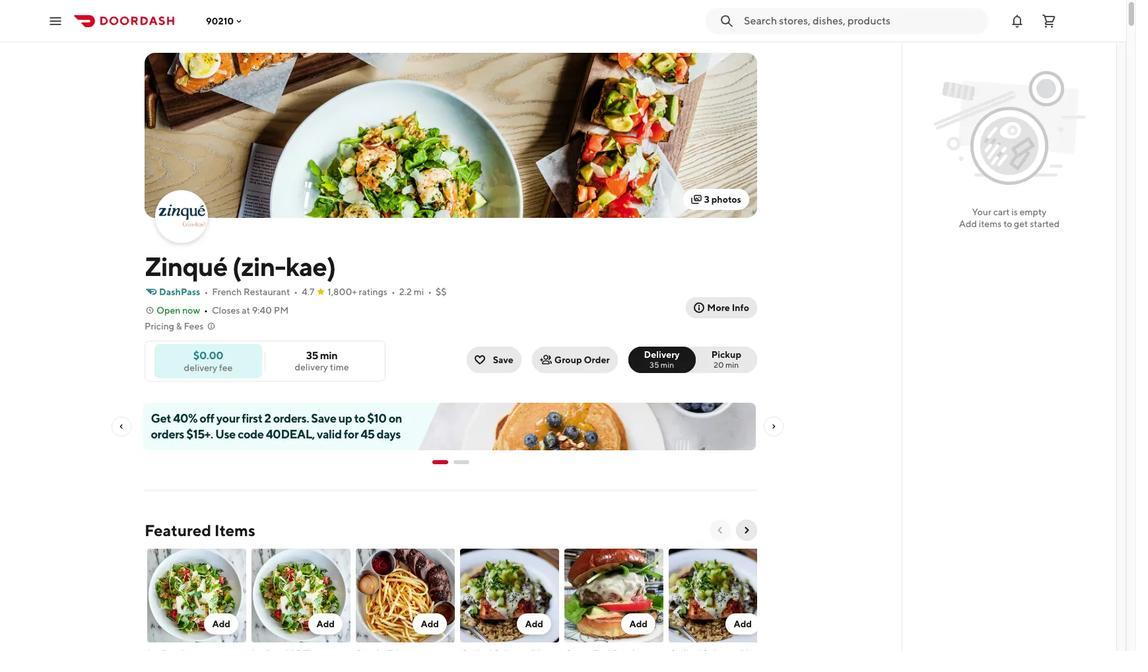 Task type: describe. For each thing, give the bounding box(es) containing it.
$$
[[436, 287, 447, 297]]

Store search: begin typing to search for stores available on DoorDash text field
[[744, 14, 980, 28]]

open now
[[156, 305, 200, 316]]

40deal,
[[266, 427, 315, 441]]

steak frites image
[[356, 549, 455, 642]]

pickup 20 min
[[712, 349, 741, 370]]

group order
[[555, 355, 610, 365]]

pricing
[[145, 321, 174, 331]]

2.2 mi • $$
[[399, 287, 447, 297]]

to inside get 40% off your first 2 orders. save up to $10 on orders $15+.  use code 40deal, valid for 45 days
[[355, 411, 366, 425]]

featured items
[[145, 521, 255, 539]]

min for delivery
[[661, 360, 674, 370]]

orders
[[151, 427, 185, 441]]

90210 button
[[206, 16, 244, 26]]

min inside 35 min delivery time
[[320, 349, 338, 362]]

none radio containing delivery
[[628, 347, 696, 373]]

• left 4.7
[[294, 287, 298, 297]]

french
[[212, 287, 242, 297]]

$0.00
[[193, 349, 223, 361]]

1 grilled salmon plate (gf) image from the left
[[460, 549, 559, 642]]

info
[[732, 302, 749, 313]]

on
[[389, 411, 402, 425]]

delivery inside $0.00 delivery fee
[[184, 362, 217, 373]]

group order button
[[532, 347, 618, 373]]

save button
[[467, 347, 521, 373]]

items
[[214, 521, 255, 539]]

35 inside delivery 35 min
[[650, 360, 659, 370]]

9:40
[[252, 305, 272, 316]]

cart
[[993, 207, 1010, 217]]

up
[[339, 411, 353, 425]]

fees
[[184, 321, 204, 331]]

more info button
[[686, 297, 757, 318]]

open
[[156, 305, 181, 316]]

mi
[[414, 287, 424, 297]]

to inside your cart is empty add items to get started
[[1004, 219, 1012, 229]]

delivery inside 35 min delivery time
[[295, 362, 328, 372]]

previous button of carousel image
[[715, 525, 726, 535]]

4.7
[[302, 287, 314, 297]]

$15+.
[[187, 427, 213, 441]]

orders.
[[273, 411, 309, 425]]

• left 2.2
[[391, 287, 395, 297]]

started
[[1030, 219, 1060, 229]]

ratings
[[359, 287, 388, 297]]

• right now
[[204, 305, 208, 316]]

get 40% off your first 2 orders. save up to $10 on orders $15+.  use code 40deal, valid for 45 days
[[151, 411, 402, 441]]

dashpass
[[159, 287, 200, 297]]

le bowl (gf) image
[[252, 549, 351, 642]]

restaurant
[[244, 287, 290, 297]]

pricing & fees
[[145, 321, 204, 331]]

order
[[584, 355, 610, 365]]

20
[[714, 360, 724, 370]]

1,800+
[[328, 287, 357, 297]]

is
[[1012, 207, 1018, 217]]

dashpass •
[[159, 287, 208, 297]]

now
[[182, 305, 200, 316]]

(zin-
[[232, 251, 285, 282]]

35 min delivery time
[[295, 349, 349, 372]]

your cart is empty add items to get started
[[959, 207, 1060, 229]]

3 photos button
[[683, 189, 749, 210]]

delivery
[[644, 349, 680, 360]]

• right mi
[[428, 287, 432, 297]]

2 grilled salmon plate (gf) image from the left
[[669, 549, 768, 642]]

3
[[704, 194, 710, 205]]

days
[[377, 427, 401, 441]]

get
[[151, 411, 171, 425]]

pm
[[274, 305, 289, 316]]



Task type: locate. For each thing, give the bounding box(es) containing it.
delivery left time
[[295, 362, 328, 372]]

your
[[972, 207, 992, 217]]

add
[[959, 219, 977, 229], [212, 619, 230, 629], [317, 619, 335, 629], [421, 619, 439, 629], [525, 619, 543, 629], [629, 619, 648, 629], [734, 619, 752, 629]]

closes
[[212, 305, 240, 316]]

zinqué (zin-kae)
[[145, 251, 336, 282]]

select promotional banner element
[[432, 450, 469, 474]]

to right up
[[355, 411, 366, 425]]

zinqué
[[145, 251, 227, 282]]

45
[[361, 427, 375, 441]]

items
[[979, 219, 1002, 229]]

• left french
[[204, 287, 208, 297]]

for
[[344, 427, 359, 441]]

2
[[265, 411, 271, 425]]

to left get
[[1004, 219, 1012, 229]]

• closes at 9:40 pm
[[204, 305, 289, 316]]

None radio
[[688, 347, 757, 373]]

save
[[493, 355, 514, 365], [312, 411, 337, 425]]

None radio
[[628, 347, 696, 373]]

min left 20
[[661, 360, 674, 370]]

time
[[330, 362, 349, 372]]

open menu image
[[48, 13, 63, 29]]

0 horizontal spatial 35
[[306, 349, 318, 362]]

1 delivery from the left
[[295, 362, 328, 372]]

first
[[242, 411, 263, 425]]

&
[[176, 321, 182, 331]]

group
[[555, 355, 582, 365]]

get
[[1014, 219, 1028, 229]]

delivery 35 min
[[644, 349, 680, 370]]

save inside button
[[493, 355, 514, 365]]

photos
[[712, 194, 741, 205]]

notification bell image
[[1010, 13, 1025, 29]]

pricing & fees button
[[145, 320, 217, 333]]

90210
[[206, 16, 234, 26]]

more
[[707, 302, 730, 313]]

0 vertical spatial to
[[1004, 219, 1012, 229]]

40%
[[173, 411, 198, 425]]

pickup
[[712, 349, 741, 360]]

grass fed beef burger & fries image
[[565, 549, 664, 642]]

kae)
[[285, 251, 336, 282]]

2.2
[[399, 287, 412, 297]]

0 horizontal spatial to
[[355, 411, 366, 425]]

to
[[1004, 219, 1012, 229], [355, 411, 366, 425]]

1 horizontal spatial delivery
[[295, 362, 328, 372]]

1 horizontal spatial to
[[1004, 219, 1012, 229]]

add inside your cart is empty add items to get started
[[959, 219, 977, 229]]

min right 20
[[726, 360, 739, 370]]

35
[[306, 349, 318, 362], [650, 360, 659, 370]]

1 horizontal spatial min
[[661, 360, 674, 370]]

2 delivery from the left
[[184, 362, 217, 373]]

le bowl image
[[147, 549, 246, 642]]

$10
[[368, 411, 387, 425]]

your
[[217, 411, 240, 425]]

min for pickup
[[726, 360, 739, 370]]

save left group
[[493, 355, 514, 365]]

none radio containing pickup
[[688, 347, 757, 373]]

add button
[[145, 546, 249, 651], [249, 546, 353, 651], [353, 546, 458, 651], [458, 546, 562, 651], [562, 546, 666, 651], [666, 546, 771, 651], [204, 613, 238, 635], [309, 613, 343, 635], [413, 613, 447, 635], [517, 613, 551, 635], [622, 613, 656, 635], [726, 613, 760, 635]]

0 horizontal spatial delivery
[[184, 362, 217, 373]]

0 horizontal spatial save
[[312, 411, 337, 425]]

min
[[320, 349, 338, 362], [661, 360, 674, 370], [726, 360, 739, 370]]

1 horizontal spatial grilled salmon plate (gf) image
[[669, 549, 768, 642]]

valid
[[317, 427, 342, 441]]

$0.00 delivery fee
[[184, 349, 233, 373]]

min inside delivery 35 min
[[661, 360, 674, 370]]

1,800+ ratings •
[[328, 287, 395, 297]]

order methods option group
[[628, 347, 757, 373]]

2 horizontal spatial min
[[726, 360, 739, 370]]

min inside "pickup 20 min"
[[726, 360, 739, 370]]

fee
[[219, 362, 233, 373]]

35 right order at the bottom of the page
[[650, 360, 659, 370]]

featured
[[145, 521, 211, 539]]

at
[[242, 305, 250, 316]]

code
[[238, 427, 264, 441]]

featured items heading
[[145, 520, 255, 541]]

delivery
[[295, 362, 328, 372], [184, 362, 217, 373]]

0 items, open order cart image
[[1041, 13, 1057, 29]]

off
[[200, 411, 215, 425]]

35 left time
[[306, 349, 318, 362]]

delivery down $0.00
[[184, 362, 217, 373]]

0 vertical spatial save
[[493, 355, 514, 365]]

save inside get 40% off your first 2 orders. save up to $10 on orders $15+.  use code 40deal, valid for 45 days
[[312, 411, 337, 425]]

3 photos
[[704, 194, 741, 205]]

french restaurant
[[212, 287, 290, 297]]

more info
[[707, 302, 749, 313]]

•
[[204, 287, 208, 297], [294, 287, 298, 297], [391, 287, 395, 297], [428, 287, 432, 297], [204, 305, 208, 316]]

1 vertical spatial save
[[312, 411, 337, 425]]

0 horizontal spatial grilled salmon plate (gf) image
[[460, 549, 559, 642]]

35 inside 35 min delivery time
[[306, 349, 318, 362]]

1 vertical spatial to
[[355, 411, 366, 425]]

empty
[[1020, 207, 1047, 217]]

zinqué (zin-kae) image
[[145, 53, 757, 218], [156, 191, 207, 242]]

next button of carousel image
[[741, 525, 752, 535]]

use
[[215, 427, 236, 441]]

min down 1,800+
[[320, 349, 338, 362]]

1 horizontal spatial 35
[[650, 360, 659, 370]]

save up valid
[[312, 411, 337, 425]]

0 horizontal spatial min
[[320, 349, 338, 362]]

1 horizontal spatial save
[[493, 355, 514, 365]]

grilled salmon plate (gf) image
[[460, 549, 559, 642], [669, 549, 768, 642]]



Task type: vqa. For each thing, say whether or not it's contained in the screenshot.
the middle min
yes



